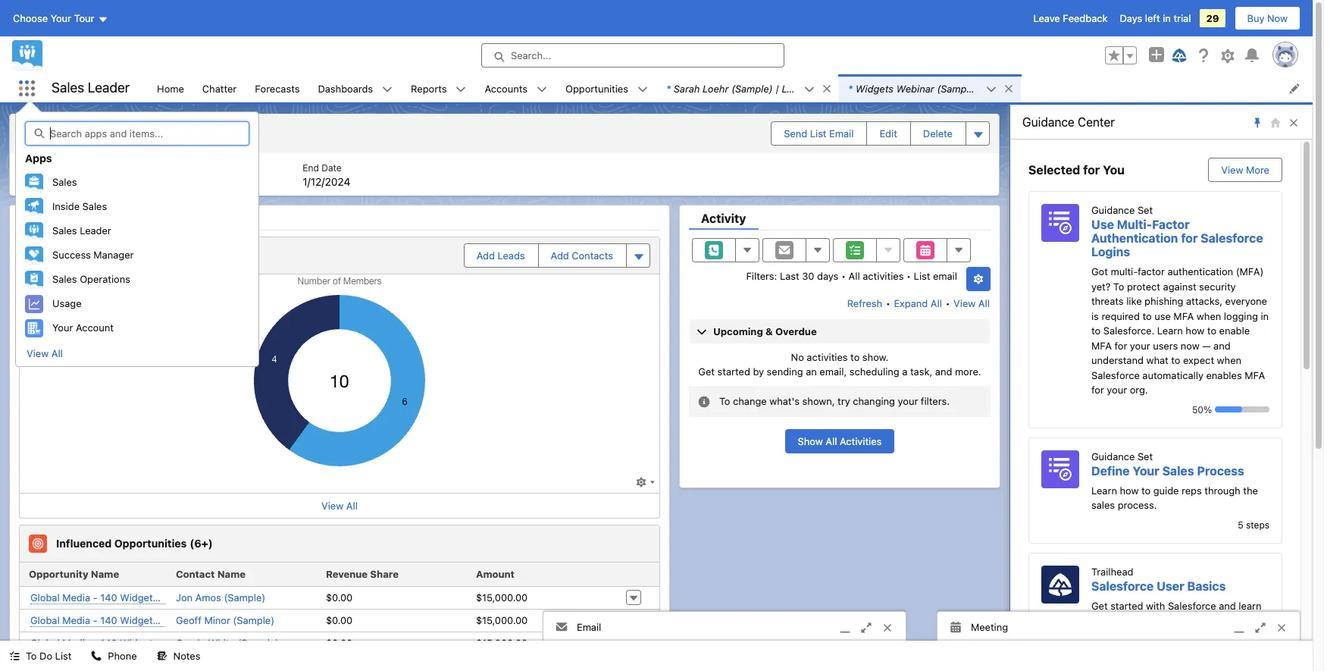 Task type: locate. For each thing, give the bounding box(es) containing it.
0 vertical spatial get
[[699, 366, 715, 378]]

1 vertical spatial learn
[[1092, 484, 1118, 496]]

1 vertical spatial when
[[1218, 354, 1242, 366]]

- up phone button
[[93, 614, 98, 626]]

inside
[[52, 200, 80, 213]]

learn inside guidance set define your sales process learn how to guide reps through the sales process.
[[1092, 484, 1118, 496]]

enable
[[1220, 325, 1251, 337]]

when up enables
[[1218, 354, 1242, 366]]

to up —
[[1208, 325, 1217, 337]]

* for * widgets webinar (sample)
[[849, 82, 853, 94]]

0 vertical spatial view all link
[[953, 291, 991, 315]]

leader inside sales leader link
[[80, 225, 111, 237]]

2 vertical spatial 140
[[100, 637, 117, 649]]

1 140 from the top
[[100, 591, 117, 603]]

0 vertical spatial global media - 140 widgets (sample)
[[30, 591, 202, 603]]

forecasts
[[255, 82, 300, 94]]

view all inside popup button
[[27, 347, 63, 359]]

to for to change what's shown, try changing your filters.
[[720, 395, 731, 407]]

in inside guidance set use multi-factor authentication for salesforce logins got multi-factor authentication (mfa) yet? to protect against security threats like phishing attacks, everyone is required to use mfa when logging in to salesforce. learn how to enable mfa for your users now — and understand what to expect when salesforce automatically enables mfa for your org.
[[1261, 310, 1270, 322]]

to left do
[[26, 650, 37, 662]]

global for carole white (sample)
[[30, 637, 60, 649]]

sales operations
[[52, 273, 130, 285]]

add left "contacts"
[[551, 249, 569, 261]]

1 horizontal spatial get
[[1092, 599, 1108, 612]]

name up "jon amos (sample)" link
[[217, 568, 246, 580]]

2 set from the top
[[1138, 450, 1154, 462]]

global media - 140 widgets (sample) up phone button
[[30, 614, 202, 626]]

buy now button
[[1235, 6, 1301, 30]]

2 global media - 140 widgets (sample) from the top
[[30, 614, 202, 626]]

$0.00 for carole white (sample)
[[326, 637, 353, 649]]

3 - from the top
[[93, 637, 98, 649]]

text default image inside to change what's shown, try changing your filters. status
[[698, 396, 711, 408]]

authentication
[[1168, 265, 1234, 278]]

show
[[798, 435, 823, 447]]

meeting link
[[938, 612, 1301, 644]]

and inside guidance set use multi-factor authentication for salesforce logins got multi-factor authentication (mfa) yet? to protect against security threats like phishing attacks, everyone is required to use mfa when logging in to salesforce. learn how to enable mfa for your users now — and understand what to expect when salesforce automatically enables mfa for your org.
[[1214, 339, 1231, 351]]

0 horizontal spatial activities
[[807, 351, 848, 363]]

1 vertical spatial in
[[1261, 310, 1270, 322]]

guidance up define
[[1092, 450, 1135, 462]]

edit button
[[868, 122, 910, 145]]

and up bottom
[[1220, 599, 1237, 612]]

group
[[1106, 46, 1138, 64]]

0 vertical spatial media
[[62, 591, 90, 603]]

add inside button
[[477, 249, 495, 261]]

1 vertical spatial and
[[936, 366, 953, 378]]

widgets for jon amos (sample)
[[120, 591, 158, 603]]

edit
[[880, 127, 898, 139]]

campaign inside the campaign members link
[[56, 249, 109, 261]]

1 list item from the left
[[657, 74, 839, 102]]

2 vertical spatial global media - 140 widgets (sample) link
[[30, 637, 202, 650]]

against
[[1164, 280, 1197, 292]]

0 vertical spatial $15,000.00
[[476, 592, 528, 604]]

1 global from the top
[[30, 591, 60, 603]]

1 horizontal spatial opportunities
[[566, 82, 629, 94]]

guidance inside guidance set use multi-factor authentication for salesforce logins got multi-factor authentication (mfa) yet? to protect against security threats like phishing attacks, everyone is required to use mfa when logging in to salesforce. learn how to enable mfa for your users now — and understand what to expect when salesforce automatically enables mfa for your org.
[[1092, 204, 1135, 216]]

sales operations link
[[16, 268, 259, 292]]

sales leader
[[52, 80, 130, 96], [52, 225, 111, 237]]

guidance inside guidance set define your sales process learn how to guide reps through the sales process.
[[1092, 450, 1135, 462]]

how up line.
[[1092, 614, 1111, 626]]

text default image
[[822, 83, 833, 94], [382, 84, 393, 95], [456, 84, 467, 95], [537, 84, 548, 95], [638, 84, 648, 95], [805, 84, 815, 95], [987, 84, 997, 95], [698, 396, 711, 408], [157, 651, 167, 661]]

1 vertical spatial -
[[93, 614, 98, 626]]

all right the expand
[[931, 297, 943, 309]]

jon amos (sample) link
[[176, 592, 266, 604]]

automatically
[[1143, 369, 1204, 381]]

sales leader up 'search apps and items...' search box
[[52, 80, 130, 96]]

1 vertical spatial global media - 140 widgets (sample)
[[30, 614, 202, 626]]

your inside guidance set define your sales process learn how to guide reps through the sales process.
[[1133, 464, 1160, 477]]

your left tour
[[51, 12, 71, 24]]

0 vertical spatial to
[[1114, 280, 1125, 292]]

1 vertical spatial guidance
[[1092, 204, 1135, 216]]

0 horizontal spatial how
[[1092, 614, 1111, 626]]

change
[[733, 395, 767, 407]]

other
[[22, 175, 50, 188]]

2 vertical spatial list
[[55, 650, 72, 662]]

2 vertical spatial media
[[62, 637, 90, 649]]

search... button
[[482, 43, 785, 67]]

(sample) down contact name element on the left bottom of page
[[224, 592, 266, 604]]

opportunity name
[[29, 568, 119, 580]]

choose
[[13, 12, 48, 24]]

1 horizontal spatial view all
[[322, 499, 358, 511]]

email right send
[[830, 127, 854, 139]]

sales inside inside sales link
[[82, 200, 107, 213]]

2 * from the left
[[849, 82, 853, 94]]

reports link
[[402, 74, 456, 102]]

1 vertical spatial webinar
[[110, 130, 164, 146]]

1 vertical spatial leader
[[80, 225, 111, 237]]

view more
[[1222, 164, 1270, 176]]

when
[[1197, 310, 1222, 322], [1218, 354, 1242, 366]]

140 for geoff
[[100, 614, 117, 626]]

3 140 from the top
[[100, 637, 117, 649]]

how inside the trailhead salesforce user basics get started with salesforce and learn how to make it work for your bottom line.
[[1092, 614, 1111, 626]]

0 horizontal spatial *
[[667, 82, 671, 94]]

all inside popup button
[[51, 347, 63, 359]]

mfa up understand
[[1092, 339, 1112, 351]]

guidance for guidance center
[[1023, 115, 1075, 129]]

sales right the inside
[[82, 200, 107, 213]]

view all link
[[953, 291, 991, 315], [322, 499, 358, 511]]

salesforce down basics
[[1169, 599, 1217, 612]]

1 name from the left
[[91, 568, 119, 580]]

0 horizontal spatial view all link
[[322, 499, 358, 511]]

1 add from the left
[[477, 249, 495, 261]]

0 vertical spatial and
[[1214, 339, 1231, 351]]

get inside the trailhead salesforce user basics get started with salesforce and learn how to make it work for your bottom line.
[[1092, 599, 1108, 612]]

webinar up sales link
[[110, 130, 164, 146]]

reports list item
[[402, 74, 476, 102]]

leader up the success manager
[[80, 225, 111, 237]]

and right —
[[1214, 339, 1231, 351]]

view all link down email
[[953, 291, 991, 315]]

amount
[[476, 568, 515, 580]]

to down multi-
[[1114, 280, 1125, 292]]

members
[[112, 249, 160, 261]]

opportunity name element
[[20, 562, 170, 587]]

text default image inside phone button
[[91, 651, 102, 661]]

your inside choose your tour popup button
[[51, 12, 71, 24]]

3 media from the top
[[62, 637, 90, 649]]

(sample) up notes
[[161, 637, 202, 649]]

1 vertical spatial view all link
[[322, 499, 358, 511]]

view all down your account
[[27, 347, 63, 359]]

with
[[1147, 599, 1166, 612]]

0 vertical spatial -
[[93, 591, 98, 603]]

- for carole white (sample)
[[93, 637, 98, 649]]

amount element
[[470, 562, 620, 587]]

choose your tour
[[13, 12, 94, 24]]

30
[[803, 270, 815, 282]]

(6+)
[[190, 537, 213, 550]]

1 set from the top
[[1138, 204, 1154, 216]]

2 global media - 140 widgets (sample) link from the top
[[30, 614, 202, 627]]

to up process.
[[1142, 484, 1151, 496]]

2 vertical spatial $0.00
[[326, 637, 353, 649]]

to up automatically
[[1172, 354, 1181, 366]]

view more button
[[1209, 158, 1283, 182]]

success manager link
[[16, 243, 259, 268]]

webinar up delete 'button'
[[897, 82, 935, 94]]

threats
[[1092, 295, 1124, 307]]

0 vertical spatial webinar
[[897, 82, 935, 94]]

$0.00 for jon amos (sample)
[[326, 592, 353, 604]]

0 horizontal spatial get
[[699, 366, 715, 378]]

text default image inside 'notes' button
[[157, 651, 167, 661]]

opportunities down search... button
[[566, 82, 629, 94]]

3 global media - 140 widgets (sample) from the top
[[30, 637, 202, 649]]

your left org.
[[1107, 384, 1128, 396]]

2 vertical spatial how
[[1092, 614, 1111, 626]]

$0.00 for geoff minor (sample)
[[326, 614, 353, 626]]

how inside guidance set use multi-factor authentication for salesforce logins got multi-factor authentication (mfa) yet? to protect against security threats like phishing attacks, everyone is required to use mfa when logging in to salesforce. learn how to enable mfa for your users now — and understand what to expect when salesforce automatically enables mfa for your org.
[[1186, 325, 1205, 337]]

2 media from the top
[[62, 614, 90, 626]]

* left sarah
[[667, 82, 671, 94]]

*
[[667, 82, 671, 94], [849, 82, 853, 94]]

global media - 140 widgets (sample) link up phone
[[30, 637, 202, 650]]

contact
[[176, 568, 215, 580]]

1 vertical spatial mfa
[[1092, 339, 1112, 351]]

campaign members link
[[56, 249, 167, 262]]

2 horizontal spatial to
[[1114, 280, 1125, 292]]

started for salesforce
[[1111, 599, 1144, 612]]

global media - 140 widgets (sample) link for geoff
[[30, 614, 202, 627]]

1 $15,000.00 from the top
[[476, 592, 528, 604]]

logging
[[1225, 310, 1259, 322]]

the
[[1244, 484, 1259, 496]]

mfa right use
[[1174, 310, 1195, 322]]

email inside send list email button
[[830, 127, 854, 139]]

list right do
[[55, 650, 72, 662]]

name down influenced in the bottom of the page
[[91, 568, 119, 580]]

to inside status
[[720, 395, 731, 407]]

to down is
[[1092, 325, 1101, 337]]

all right days
[[849, 270, 860, 282]]

list
[[148, 74, 1313, 102], [10, 153, 999, 195]]

140 down opportunity name element in the left bottom of the page
[[100, 591, 117, 603]]

sales up usage on the left top
[[52, 273, 77, 285]]

opportunities left (6+)
[[114, 537, 187, 550]]

guidance for guidance set use multi-factor authentication for salesforce logins got multi-factor authentication (mfa) yet? to protect against security threats like phishing attacks, everyone is required to use mfa when logging in to salesforce. learn how to enable mfa for your users now — and understand what to expect when salesforce automatically enables mfa for your org.
[[1092, 204, 1135, 216]]

1 vertical spatial get
[[1092, 599, 1108, 612]]

activities
[[840, 435, 882, 447]]

get inside the no activities to show. get started by sending an email, scheduling a task, and more.
[[699, 366, 715, 378]]

0 horizontal spatial email
[[577, 621, 602, 633]]

to left change
[[720, 395, 731, 407]]

sales leader down inside sales
[[52, 225, 111, 237]]

1 vertical spatial list
[[914, 270, 931, 282]]

0 horizontal spatial started
[[718, 366, 751, 378]]

global media - 140 widgets (sample) link for jon
[[30, 591, 202, 604]]

text default image inside dashboards list item
[[382, 84, 393, 95]]

view all link up revenue
[[322, 499, 358, 511]]

and right task,
[[936, 366, 953, 378]]

1 horizontal spatial *
[[849, 82, 853, 94]]

to inside guidance set define your sales process learn how to guide reps through the sales process.
[[1142, 484, 1151, 496]]

0 horizontal spatial to
[[26, 650, 37, 662]]

2 add from the left
[[551, 249, 569, 261]]

0 horizontal spatial mfa
[[1092, 339, 1112, 351]]

-
[[93, 591, 98, 603], [93, 614, 98, 626], [93, 637, 98, 649]]

2 vertical spatial guidance
[[1092, 450, 1135, 462]]

how up process.
[[1120, 484, 1139, 496]]

text default image
[[1004, 83, 1015, 94], [9, 651, 20, 661], [91, 651, 102, 661]]

1 vertical spatial 140
[[100, 614, 117, 626]]

loehr
[[703, 82, 729, 94]]

yet?
[[1092, 280, 1111, 292]]

2 vertical spatial global media - 140 widgets (sample)
[[30, 637, 202, 649]]

learn up sales
[[1092, 484, 1118, 496]]

view all
[[27, 347, 63, 359], [322, 499, 358, 511]]

1 global media - 140 widgets (sample) from the top
[[30, 591, 202, 603]]

1 $0.00 from the top
[[326, 592, 353, 604]]

2 - from the top
[[93, 614, 98, 626]]

set up the multi-
[[1138, 204, 1154, 216]]

1 vertical spatial global
[[30, 614, 60, 626]]

your inside status
[[898, 395, 919, 407]]

0 vertical spatial opportunities
[[566, 82, 629, 94]]

carole white (sample)
[[176, 637, 279, 649]]

guidance
[[1023, 115, 1075, 129], [1092, 204, 1135, 216], [1092, 450, 1135, 462]]

list left email
[[914, 270, 931, 282]]

(sample) up delete 'button'
[[938, 82, 979, 94]]

media for carole white (sample)
[[62, 637, 90, 649]]

2 $15,000.00 from the top
[[476, 614, 528, 626]]

started left the by
[[718, 366, 751, 378]]

your down usage on the left top
[[52, 322, 73, 334]]

amos
[[195, 592, 221, 604]]

text default image inside to do list button
[[9, 651, 20, 661]]

$15,000.00 for carole white (sample)
[[476, 637, 528, 649]]

1 horizontal spatial list
[[810, 127, 827, 139]]

140 up phone button
[[100, 614, 117, 626]]

list item
[[657, 74, 839, 102], [839, 74, 1021, 102]]

1 vertical spatial your
[[52, 322, 73, 334]]

0 vertical spatial 140
[[100, 591, 117, 603]]

started inside the no activities to show. get started by sending an email, scheduling a task, and more.
[[718, 366, 751, 378]]

salesforce down understand
[[1092, 369, 1140, 381]]

activities up refresh button
[[863, 270, 904, 282]]

leave
[[1034, 12, 1061, 24]]

sales down the inside
[[52, 225, 77, 237]]

0 vertical spatial $0.00
[[326, 592, 353, 604]]

line.
[[1092, 629, 1111, 641]]

guidance set use multi-factor authentication for salesforce logins got multi-factor authentication (mfa) yet? to protect against security threats like phishing attacks, everyone is required to use mfa when logging in to salesforce. learn how to enable mfa for your users now — and understand what to expect when salesforce automatically enables mfa for your org.
[[1092, 204, 1270, 396]]

upcoming & overdue button
[[690, 319, 990, 343]]

1 horizontal spatial learn
[[1158, 325, 1184, 337]]

list right send
[[810, 127, 827, 139]]

opportunities list item
[[557, 74, 657, 102]]

0 horizontal spatial text default image
[[9, 651, 20, 661]]

1 vertical spatial media
[[62, 614, 90, 626]]

guidance up use
[[1092, 204, 1135, 216]]

1 * from the left
[[667, 82, 671, 94]]

all right show
[[826, 435, 838, 447]]

1 vertical spatial started
[[1111, 599, 1144, 612]]

global media - 140 widgets (sample) link down opportunity name element in the left bottom of the page
[[30, 591, 202, 604]]

when down attacks,
[[1197, 310, 1222, 322]]

1 vertical spatial how
[[1120, 484, 1139, 496]]

0 vertical spatial list
[[810, 127, 827, 139]]

media for geoff minor (sample)
[[62, 614, 90, 626]]

0 vertical spatial learn
[[1158, 325, 1184, 337]]

all right expand all button
[[979, 297, 990, 309]]

1 vertical spatial campaign
[[56, 249, 109, 261]]

1 horizontal spatial add
[[551, 249, 569, 261]]

webinar inside list item
[[897, 82, 935, 94]]

list
[[810, 127, 827, 139], [914, 270, 931, 282], [55, 650, 72, 662]]

show.
[[863, 351, 889, 363]]

2 $0.00 from the top
[[326, 614, 353, 626]]

view all up revenue
[[322, 499, 358, 511]]

sales inside sales link
[[52, 176, 77, 188]]

name for contact name
[[217, 568, 246, 580]]

(sample) up carole white (sample)
[[233, 614, 275, 626]]

0 vertical spatial how
[[1186, 325, 1205, 337]]

view all button
[[26, 341, 64, 366]]

attacks,
[[1187, 295, 1223, 307]]

days left in trial
[[1120, 12, 1192, 24]]

to left show.
[[851, 351, 860, 363]]

2 140 from the top
[[100, 614, 117, 626]]

2 vertical spatial mfa
[[1245, 369, 1266, 381]]

in right left
[[1163, 12, 1172, 24]]

campaign for campaign members
[[56, 249, 109, 261]]

2 global from the top
[[30, 614, 60, 626]]

1 - from the top
[[93, 591, 98, 603]]

sales up guide
[[1163, 464, 1195, 477]]

activities
[[863, 270, 904, 282], [807, 351, 848, 363]]

delete button
[[911, 122, 965, 145]]

for right work
[[1186, 614, 1199, 626]]

all up revenue
[[346, 499, 358, 511]]

opportunity
[[29, 568, 88, 580]]

leader up 'search apps and items...' search box
[[88, 80, 130, 96]]

all down your account
[[51, 347, 63, 359]]

2 vertical spatial $15,000.00
[[476, 637, 528, 649]]

29
[[1207, 12, 1220, 24]]

your up guide
[[1133, 464, 1160, 477]]

to change what's shown, try changing your filters. status
[[689, 386, 991, 417]]

how
[[1186, 325, 1205, 337], [1120, 484, 1139, 496], [1092, 614, 1111, 626]]

0 vertical spatial campaign
[[52, 118, 99, 130]]

0 vertical spatial global
[[30, 591, 60, 603]]

started up make
[[1111, 599, 1144, 612]]

global media - 140 widgets (sample) up phone
[[30, 637, 202, 649]]

use
[[1155, 310, 1171, 322]]

your inside the trailhead salesforce user basics get started with salesforce and learn how to make it work for your bottom line.
[[1202, 614, 1222, 626]]

1 media from the top
[[62, 591, 90, 603]]

get up meeting link
[[1092, 599, 1108, 612]]

global media - 140 widgets (sample) link up phone button
[[30, 614, 202, 627]]

add inside button
[[551, 249, 569, 261]]

1 horizontal spatial name
[[217, 568, 246, 580]]

* up 'send list email'
[[849, 82, 853, 94]]

sales down choose your tour popup button
[[52, 80, 84, 96]]

(sample) up geoff at the left of page
[[161, 591, 202, 603]]

2 vertical spatial to
[[26, 650, 37, 662]]

0 vertical spatial started
[[718, 366, 751, 378]]

1 global media - 140 widgets (sample) link from the top
[[30, 591, 202, 604]]

what's
[[770, 395, 800, 407]]

progress bar image
[[1216, 406, 1243, 413]]

• right days
[[842, 270, 846, 282]]

to for to do list
[[26, 650, 37, 662]]

accounts list item
[[476, 74, 557, 102]]

(sample) left |
[[732, 82, 773, 94]]

contact name element
[[170, 562, 320, 587]]

1 vertical spatial global media - 140 widgets (sample) link
[[30, 614, 202, 627]]

set inside guidance set use multi-factor authentication for salesforce logins got multi-factor authentication (mfa) yet? to protect against security threats like phishing attacks, everyone is required to use mfa when logging in to salesforce. learn how to enable mfa for your users now — and understand what to expect when salesforce automatically enables mfa for your org.
[[1138, 204, 1154, 216]]

activities up email,
[[807, 351, 848, 363]]

1 horizontal spatial email
[[830, 127, 854, 139]]

0 vertical spatial global media - 140 widgets (sample) link
[[30, 591, 202, 604]]

3 $15,000.00 from the top
[[476, 637, 528, 649]]

1 horizontal spatial in
[[1261, 310, 1270, 322]]

0 vertical spatial in
[[1163, 12, 1172, 24]]

global media - 140 widgets (sample) down opportunity name element in the left bottom of the page
[[30, 591, 202, 603]]

salesforce user basics button
[[1092, 579, 1226, 593]]

global media - 140 widgets (sample)
[[30, 591, 202, 603], [30, 614, 202, 626], [30, 637, 202, 649]]

inside sales
[[52, 200, 107, 213]]

add leads button
[[465, 244, 537, 267]]

0 vertical spatial your
[[51, 12, 71, 24]]

0 vertical spatial guidance
[[1023, 115, 1075, 129]]

1 vertical spatial activities
[[807, 351, 848, 363]]

2 vertical spatial global
[[30, 637, 60, 649]]

show all activities button
[[785, 429, 895, 454]]

webinar
[[897, 82, 935, 94], [110, 130, 164, 146]]

0 horizontal spatial name
[[91, 568, 119, 580]]

140 up phone
[[100, 637, 117, 649]]

guidance left center
[[1023, 115, 1075, 129]]

1 horizontal spatial text default image
[[91, 651, 102, 661]]

sending
[[767, 366, 804, 378]]

buy now
[[1248, 12, 1288, 24]]

learn
[[1239, 599, 1262, 612]]

learn up users
[[1158, 325, 1184, 337]]

0 horizontal spatial opportunities
[[114, 537, 187, 550]]

to left make
[[1114, 614, 1123, 626]]

to change what's shown, try changing your filters.
[[720, 395, 950, 407]]

trailhead
[[1092, 565, 1134, 577]]

3 $0.00 from the top
[[326, 637, 353, 649]]

1 horizontal spatial activities
[[863, 270, 904, 282]]

set inside guidance set define your sales process learn how to guide reps through the sales process.
[[1138, 450, 1154, 462]]

1 horizontal spatial webinar
[[897, 82, 935, 94]]

buy
[[1248, 12, 1265, 24]]

apps list box
[[16, 171, 259, 340]]

user
[[1157, 579, 1185, 593]]

guide
[[1154, 484, 1180, 496]]

for inside the trailhead salesforce user basics get started with salesforce and learn how to make it work for your bottom line.
[[1186, 614, 1199, 626]]

guidance center
[[1023, 115, 1116, 129]]

- right to do list button
[[93, 637, 98, 649]]

3 global media - 140 widgets (sample) link from the top
[[30, 637, 202, 650]]

2 name from the left
[[217, 568, 246, 580]]

got
[[1092, 265, 1109, 278]]

1 vertical spatial list
[[10, 153, 999, 195]]

0 vertical spatial email
[[830, 127, 854, 139]]

0 horizontal spatial webinar
[[110, 130, 164, 146]]

to inside guidance set use multi-factor authentication for salesforce logins got multi-factor authentication (mfa) yet? to protect against security threats like phishing attacks, everyone is required to use mfa when logging in to salesforce. learn how to enable mfa for your users now — and understand what to expect when salesforce automatically enables mfa for your org.
[[1114, 280, 1125, 292]]

0 vertical spatial view all
[[27, 347, 63, 359]]

to inside button
[[26, 650, 37, 662]]

1 vertical spatial to
[[720, 395, 731, 407]]

1 vertical spatial $0.00
[[326, 614, 353, 626]]

your left bottom
[[1202, 614, 1222, 626]]

add left leads
[[477, 249, 495, 261]]

3 global from the top
[[30, 637, 60, 649]]

1 horizontal spatial mfa
[[1174, 310, 1195, 322]]

2 vertical spatial -
[[93, 637, 98, 649]]

in
[[1163, 12, 1172, 24], [1261, 310, 1270, 322]]

140 for jon
[[100, 591, 117, 603]]

2 vertical spatial your
[[1133, 464, 1160, 477]]

started inside the trailhead salesforce user basics get started with salesforce and learn how to make it work for your bottom line.
[[1111, 599, 1144, 612]]



Task type: describe. For each thing, give the bounding box(es) containing it.
last
[[780, 270, 800, 282]]

1 vertical spatial view all
[[322, 499, 358, 511]]

carole white (sample) link
[[176, 637, 279, 649]]

no activities to show. get started by sending an email, scheduling a task, and more.
[[699, 351, 982, 378]]

name for opportunity name
[[91, 568, 119, 580]]

list containing other
[[10, 153, 999, 195]]

to inside the trailhead salesforce user basics get started with salesforce and learn how to make it work for your bottom line.
[[1114, 614, 1123, 626]]

global media - 140 widgets (sample) link for carole
[[30, 637, 202, 650]]

progress bar progress bar
[[1216, 406, 1270, 413]]

for left you
[[1084, 163, 1101, 177]]

forecasts link
[[246, 74, 309, 102]]

text default image inside the reports list item
[[456, 84, 467, 95]]

like
[[1127, 295, 1142, 307]]

white
[[208, 637, 235, 649]]

you
[[1103, 163, 1125, 177]]

campaign members
[[56, 249, 160, 261]]

sarah
[[674, 82, 700, 94]]

all inside button
[[826, 435, 838, 447]]

guidance for guidance set define your sales process learn how to guide reps through the sales process.
[[1092, 450, 1135, 462]]

learn inside guidance set use multi-factor authentication for salesforce logins got multi-factor authentication (mfa) yet? to protect against security threats like phishing attacks, everyone is required to use mfa when logging in to salesforce. learn how to enable mfa for your users now — and understand what to expect when salesforce automatically enables mfa for your org.
[[1158, 325, 1184, 337]]

campaign for campaign
[[52, 118, 99, 130]]

activity
[[701, 211, 747, 225]]

and inside the no activities to show. get started by sending an email, scheduling a task, and more.
[[936, 366, 953, 378]]

list containing home
[[148, 74, 1313, 102]]

refresh • expand all • view all
[[848, 297, 990, 309]]

text default image inside accounts 'list item'
[[537, 84, 548, 95]]

leave feedback
[[1034, 12, 1108, 24]]

view inside popup button
[[27, 347, 49, 359]]

how inside guidance set define your sales process learn how to guide reps through the sales process.
[[1120, 484, 1139, 496]]

text default image for phone
[[91, 651, 102, 661]]

your inside your account "link"
[[52, 322, 73, 334]]

0 vertical spatial mfa
[[1174, 310, 1195, 322]]

factor
[[1138, 265, 1165, 278]]

define your sales process button
[[1092, 464, 1245, 477]]

0 vertical spatial activities
[[863, 270, 904, 282]]

media for jon amos (sample)
[[62, 591, 90, 603]]

to inside the no activities to show. get started by sending an email, scheduling a task, and more.
[[851, 351, 860, 363]]

chatter link
[[193, 74, 246, 102]]

- for jon amos (sample)
[[93, 591, 98, 603]]

add for add contacts
[[551, 249, 569, 261]]

geoff minor (sample)
[[176, 614, 275, 626]]

dashboards link
[[309, 74, 382, 102]]

sales leader link
[[16, 219, 259, 243]]

define
[[1092, 464, 1130, 477]]

for down understand
[[1092, 384, 1105, 396]]

operations
[[80, 273, 130, 285]]

try
[[838, 395, 851, 407]]

sales inside 'sales operations' link
[[52, 273, 77, 285]]

filters.
[[921, 395, 950, 407]]

$15,000.00 for jon amos (sample)
[[476, 592, 528, 604]]

accounts
[[485, 82, 528, 94]]

global media - 140 widgets (sample) for jon
[[30, 591, 202, 603]]

view inside button
[[1222, 164, 1244, 176]]

(sample) down chatter
[[167, 130, 227, 146]]

selected for you
[[1029, 163, 1125, 177]]

global media - 140 widgets (sample) for geoff
[[30, 614, 202, 626]]

use
[[1092, 218, 1115, 231]]

reports
[[411, 82, 447, 94]]

factor
[[1153, 218, 1190, 231]]

guidance set define your sales process learn how to guide reps through the sales process.
[[1092, 450, 1259, 511]]

to left use
[[1143, 310, 1152, 322]]

carole
[[176, 637, 206, 649]]

refresh button
[[847, 291, 884, 315]]

|
[[776, 82, 779, 94]]

opportunities inside list item
[[566, 82, 629, 94]]

text default image for to do list
[[9, 651, 20, 661]]

0 vertical spatial leader
[[88, 80, 130, 96]]

your account
[[52, 322, 114, 334]]

through
[[1205, 484, 1241, 496]]

set for your
[[1138, 450, 1154, 462]]

0 vertical spatial sales leader
[[52, 80, 130, 96]]

0 horizontal spatial in
[[1163, 12, 1172, 24]]

get for salesforce
[[1092, 599, 1108, 612]]

what
[[1147, 354, 1169, 366]]

0 horizontal spatial list
[[55, 650, 72, 662]]

salesforce.
[[1104, 325, 1155, 337]]

2 horizontal spatial list
[[914, 270, 931, 282]]

2 horizontal spatial text default image
[[1004, 83, 1015, 94]]

tour
[[74, 12, 94, 24]]

salesforce down trailhead
[[1092, 579, 1154, 593]]

manager
[[94, 249, 134, 261]]

usage link
[[16, 292, 259, 316]]

widgets webinar (sample)
[[52, 130, 227, 146]]

widgets inside list item
[[856, 82, 894, 94]]

1/12/2024
[[303, 175, 351, 188]]

protect
[[1128, 280, 1161, 292]]

delete
[[924, 127, 953, 139]]

changing
[[853, 395, 896, 407]]

make
[[1126, 614, 1150, 626]]

text default image inside opportunities list item
[[638, 84, 648, 95]]

upcoming
[[714, 325, 763, 337]]

0 vertical spatial when
[[1197, 310, 1222, 322]]

days
[[1120, 12, 1143, 24]]

your down salesforce.
[[1131, 339, 1151, 351]]

meeting
[[971, 621, 1009, 633]]

• down email
[[946, 297, 951, 309]]

sales leader inside apps list box
[[52, 225, 111, 237]]

activities inside the no activities to show. get started by sending an email, scheduling a task, and more.
[[807, 351, 848, 363]]

end date 1/12/2024
[[303, 162, 351, 188]]

salesforce up (mfa)
[[1201, 231, 1264, 245]]

$15,000.00 for geoff minor (sample)
[[476, 614, 528, 626]]

widgets for geoff minor (sample)
[[120, 614, 158, 626]]

email inside email 'link'
[[577, 621, 602, 633]]

expand all button
[[894, 291, 943, 315]]

search...
[[511, 49, 552, 61]]

get for activities
[[699, 366, 715, 378]]

2 horizontal spatial mfa
[[1245, 369, 1266, 381]]

contacts
[[572, 249, 613, 261]]

for up authentication
[[1182, 231, 1199, 245]]

2 list item from the left
[[839, 74, 1021, 102]]

1 horizontal spatial view all link
[[953, 291, 991, 315]]

contact name
[[176, 568, 246, 580]]

sales inside guidance set define your sales process learn how to guide reps through the sales process.
[[1163, 464, 1195, 477]]

1 vertical spatial opportunities
[[114, 537, 187, 550]]

now
[[1181, 339, 1200, 351]]

add contacts button
[[539, 244, 626, 267]]

global for geoff minor (sample)
[[30, 614, 60, 626]]

home link
[[148, 74, 193, 102]]

phishing
[[1145, 295, 1184, 307]]

Search apps and items... search field
[[25, 121, 249, 146]]

email link
[[544, 612, 906, 644]]

usage
[[52, 297, 82, 310]]

more.
[[955, 366, 982, 378]]

and inside the trailhead salesforce user basics get started with salesforce and learn how to make it work for your bottom line.
[[1220, 599, 1237, 612]]

add contacts
[[551, 249, 613, 261]]

started for activities
[[718, 366, 751, 378]]

apps
[[25, 152, 52, 165]]

left
[[1146, 12, 1161, 24]]

global for jon amos (sample)
[[30, 591, 60, 603]]

date
[[322, 162, 342, 173]]

refresh
[[848, 297, 883, 309]]

&
[[766, 325, 773, 337]]

widgets for carole white (sample)
[[120, 637, 158, 649]]

home
[[157, 82, 184, 94]]

add for add leads
[[477, 249, 495, 261]]

geoff
[[176, 614, 202, 626]]

success manager
[[52, 249, 134, 261]]

type
[[22, 162, 43, 173]]

dashboards list item
[[309, 74, 402, 102]]

sales link
[[16, 171, 259, 195]]

email
[[933, 270, 958, 282]]

filters: last 30 days • all activities • list email
[[747, 270, 958, 282]]

sales inside sales leader link
[[52, 225, 77, 237]]

use multi-factor authentication for salesforce logins button
[[1092, 218, 1270, 259]]

related link
[[19, 211, 88, 229]]

set for multi-
[[1138, 204, 1154, 216]]

geoff minor (sample) link
[[176, 614, 275, 626]]

feedback
[[1063, 12, 1108, 24]]

(sample) down jon
[[161, 614, 202, 626]]

—
[[1203, 339, 1211, 351]]

influenced
[[56, 537, 112, 550]]

- for geoff minor (sample)
[[93, 614, 98, 626]]

global media - 140 widgets (sample) for carole
[[30, 637, 202, 649]]

• up the expand
[[907, 270, 912, 282]]

it
[[1153, 614, 1159, 626]]

* for * sarah loehr (sample) | lead
[[667, 82, 671, 94]]

140 for carole
[[100, 637, 117, 649]]

trailhead salesforce user basics get started with salesforce and learn how to make it work for your bottom line.
[[1092, 565, 1262, 641]]

now
[[1268, 12, 1288, 24]]

• left the expand
[[886, 297, 891, 309]]

for up understand
[[1115, 339, 1128, 351]]

sales
[[1092, 499, 1116, 511]]

enables
[[1207, 369, 1243, 381]]

by
[[753, 366, 764, 378]]

success
[[52, 249, 91, 261]]

phone button
[[82, 641, 146, 671]]

revenue share element
[[320, 562, 470, 587]]

(sample) right white
[[238, 637, 279, 649]]

expand
[[894, 297, 928, 309]]

* sarah loehr (sample) | lead
[[667, 82, 804, 94]]

to do list
[[26, 650, 72, 662]]



Task type: vqa. For each thing, say whether or not it's contained in the screenshot.
Jon Amos (Sample) link
yes



